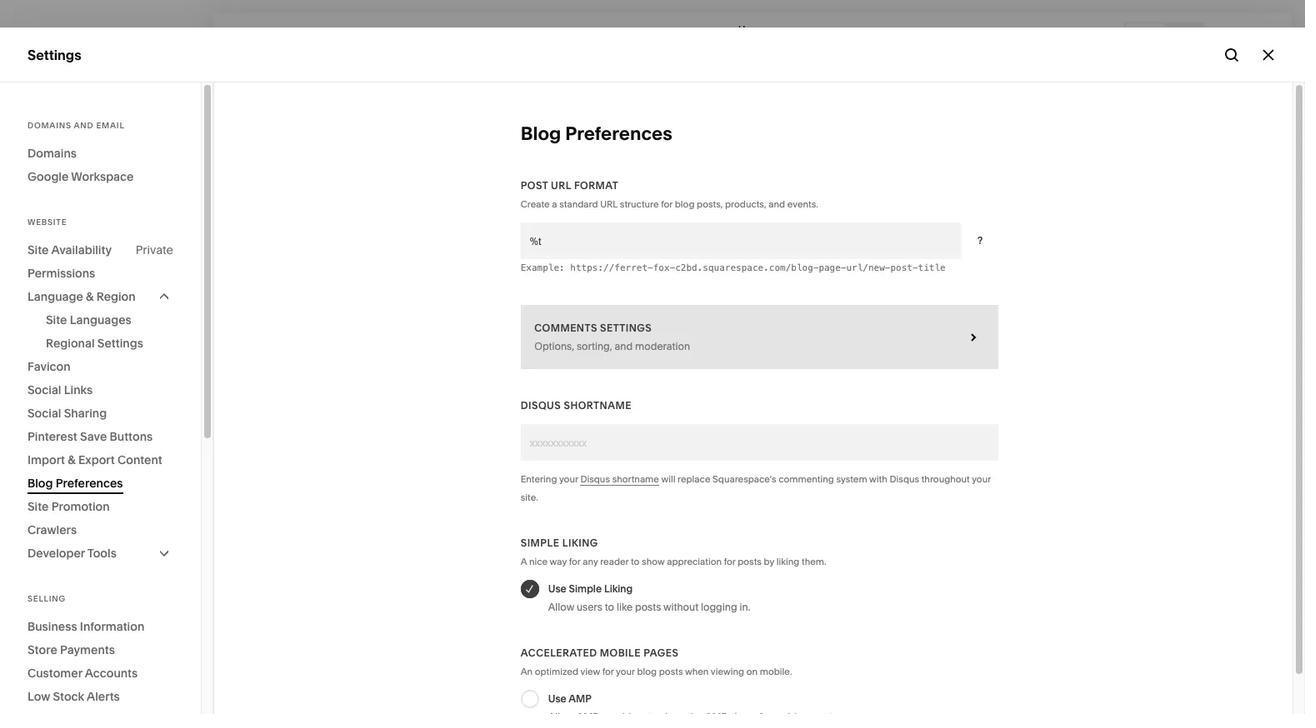 Task type: describe. For each thing, give the bounding box(es) containing it.
email
[[96, 121, 125, 130]]

new-
[[868, 263, 891, 273]]

in.
[[740, 601, 751, 613]]

region
[[96, 289, 136, 304]]

simple inside use simple liking allow users to like posts without logging in.
[[569, 583, 602, 595]]

format
[[574, 179, 619, 192]]

take
[[381, 684, 404, 699]]

entering your disqus shortname
[[521, 473, 659, 485]]

on
[[747, 666, 758, 678]]

system
[[836, 473, 867, 485]]

url/
[[846, 263, 868, 273]]

off
[[433, 684, 447, 699]]

1 horizontal spatial preferences
[[565, 123, 672, 145]]

your inside the 'accelerated mobile pages an optimized view for your blog posts when viewing on mobile.'
[[616, 666, 635, 678]]

website link
[[28, 103, 185, 123]]

settings inside 'link'
[[28, 527, 80, 544]]

structure
[[620, 198, 659, 210]]

1 horizontal spatial disqus
[[580, 473, 610, 485]]

view
[[580, 666, 600, 678]]

posts inside use simple liking allow users to like posts without logging in.
[[635, 601, 661, 613]]

%t text field
[[521, 223, 961, 259]]

logging
[[701, 601, 737, 613]]

c2bd.squarespace.com
[[675, 263, 786, 273]]

settings link
[[28, 526, 185, 546]]

mobile
[[600, 647, 641, 659]]

shortname
[[564, 399, 632, 412]]

disqus inside will replace squarespace's commenting system with disqus throughout your site.
[[890, 473, 919, 485]]

import
[[28, 453, 65, 468]]

settings inside the comments settings options, sorting, and moderation
[[600, 321, 652, 334]]

show
[[642, 556, 665, 568]]

for inside the 'accelerated mobile pages an optimized view for your blog posts when viewing on mobile.'
[[602, 666, 614, 678]]

settings inside 'site languages regional settings'
[[97, 336, 143, 351]]

2 selling from the top
[[28, 594, 66, 603]]

pinterest
[[28, 429, 77, 444]]

to inside use simple liking allow users to like posts without logging in.
[[605, 601, 614, 613]]

moderation
[[635, 340, 690, 352]]

& inside favicon social links social sharing pinterest save buttons import & export content
[[68, 453, 76, 468]]

asset
[[28, 497, 64, 514]]

export
[[78, 453, 115, 468]]

0 vertical spatial blog preferences
[[521, 123, 672, 145]]

alerts
[[87, 689, 120, 704]]

favicon
[[28, 359, 71, 374]]

favicon link
[[28, 355, 173, 378]]

settings up the domains and email
[[28, 46, 81, 63]]

https://ferret-
[[570, 263, 653, 273]]

crawlers link
[[28, 518, 173, 542]]

title
[[918, 263, 946, 273]]

optimized
[[535, 666, 578, 678]]

language & region link
[[28, 285, 173, 308]]

social links link
[[28, 378, 173, 402]]

mobile.
[[760, 666, 792, 678]]

google workspace link
[[28, 165, 173, 188]]

1 website from the top
[[28, 103, 79, 120]]

checkout.
[[718, 684, 772, 699]]

for right appreciation
[[724, 556, 736, 568]]

at
[[705, 684, 715, 699]]

your inside will replace squarespace's commenting system with disqus throughout your site.
[[972, 473, 991, 485]]

analytics
[[28, 223, 86, 240]]

1 horizontal spatial blog
[[521, 123, 561, 145]]

new
[[472, 684, 495, 699]]

pinterest save buttons link
[[28, 425, 173, 448]]

viewing
[[711, 666, 744, 678]]

website
[[498, 684, 541, 699]]

1 vertical spatial preferences
[[56, 476, 123, 491]]

reader
[[600, 556, 629, 568]]

2 social from the top
[[28, 406, 61, 421]]

w12ctake20
[[629, 684, 702, 699]]

links
[[64, 383, 93, 398]]

users
[[577, 601, 602, 613]]

promotion
[[51, 499, 110, 514]]

events.
[[787, 198, 818, 210]]

site languages regional settings
[[46, 313, 143, 351]]

blog inside the 'accelerated mobile pages an optimized view for your blog posts when viewing on mobile.'
[[637, 666, 657, 678]]

tara
[[66, 612, 86, 624]]

by
[[764, 556, 774, 568]]

low stock alerts link
[[28, 685, 173, 708]]

nice
[[529, 556, 548, 568]]

favicon social links social sharing pinterest save buttons import & export content
[[28, 359, 162, 468]]

site.
[[521, 492, 538, 503]]

without
[[663, 601, 699, 613]]

blog preferences link
[[28, 472, 173, 495]]

when
[[685, 666, 709, 678]]

private
[[136, 243, 173, 258]]

an
[[521, 666, 533, 678]]

acuity
[[28, 253, 68, 270]]

1 selling from the top
[[28, 133, 71, 150]]

sharing
[[64, 406, 107, 421]]

will replace squarespace's commenting system with disqus throughout your site.
[[521, 473, 991, 503]]

analytics link
[[28, 223, 185, 243]]

accelerated
[[521, 647, 597, 659]]

throughout
[[922, 473, 970, 485]]

regional
[[46, 336, 95, 351]]



Task type: vqa. For each thing, say whether or not it's contained in the screenshot.
Domains link
yes



Task type: locate. For each thing, give the bounding box(es) containing it.
0 vertical spatial website
[[28, 103, 79, 120]]

selling down the domains and email
[[28, 133, 71, 150]]

disqus left shortname on the bottom of page
[[580, 473, 610, 485]]

to left like
[[605, 601, 614, 613]]

1 horizontal spatial blog
[[675, 198, 695, 210]]

your right throughout
[[972, 473, 991, 485]]

xxxxxxxxxxx text field
[[521, 424, 999, 461]]

url up standard
[[551, 179, 571, 192]]

1 vertical spatial blog
[[637, 666, 657, 678]]

0 horizontal spatial simple
[[521, 537, 560, 549]]

marketing link
[[28, 163, 185, 183]]

to inside simple liking a nice way for any reader to show appreciation for posts by liking them.
[[631, 556, 640, 568]]

and
[[74, 121, 94, 130], [769, 198, 785, 210], [615, 340, 633, 352]]

will
[[661, 473, 675, 485]]

replace
[[678, 473, 711, 485]]

0 horizontal spatial blog
[[28, 476, 53, 491]]

2 vertical spatial site
[[28, 499, 49, 514]]

disqus right with
[[890, 473, 919, 485]]

way
[[550, 556, 567, 568]]

any right the "off"
[[450, 684, 469, 699]]

0 vertical spatial liking
[[562, 537, 598, 549]]

developer
[[28, 546, 85, 561]]

example: https://ferret-fox-c2bd.squarespace.com /blog-page-url/ new-post-title
[[521, 263, 946, 273]]

site inside the site promotion crawlers
[[28, 499, 49, 514]]

1 vertical spatial any
[[450, 684, 469, 699]]

a right for
[[301, 684, 307, 699]]

disqus left shortname
[[521, 399, 561, 412]]

and left events.
[[769, 198, 785, 210]]

website up site availability
[[28, 218, 67, 227]]

use
[[548, 583, 567, 595], [574, 684, 595, 699], [548, 693, 567, 705]]

a
[[552, 198, 557, 210], [301, 684, 307, 699]]

crawlers
[[28, 523, 77, 538]]

1 vertical spatial liking
[[604, 583, 633, 595]]

0 horizontal spatial any
[[450, 684, 469, 699]]

posts left by
[[738, 556, 762, 568]]

site promotion link
[[28, 495, 173, 518]]

your down mobile
[[616, 666, 635, 678]]

preferences up library
[[56, 476, 123, 491]]

for a limited time, take 20% off any new website plan. use code w12ctake20 at checkout. expires 12/8/2023.
[[280, 684, 879, 699]]

blog up post at the top of page
[[521, 123, 561, 145]]

liking up way
[[562, 537, 598, 549]]

like
[[617, 601, 633, 613]]

2 horizontal spatial your
[[972, 473, 991, 485]]

2 domains from the top
[[28, 146, 77, 161]]

1 horizontal spatial simple
[[569, 583, 602, 595]]

developer tools
[[28, 546, 117, 561]]

library
[[67, 497, 111, 514]]

domains for and
[[28, 121, 71, 130]]

site down analytics
[[28, 243, 49, 258]]

0 vertical spatial social
[[28, 383, 61, 398]]

use inside use simple liking allow users to like posts without logging in.
[[548, 583, 567, 595]]

liking inside use simple liking allow users to like posts without logging in.
[[604, 583, 633, 595]]

0 horizontal spatial preferences
[[56, 476, 123, 491]]

marketing
[[28, 163, 92, 180]]

website up the domains and email
[[28, 103, 79, 120]]

0 vertical spatial &
[[86, 289, 94, 304]]

1 vertical spatial blog preferences
[[28, 476, 123, 491]]

store payments link
[[28, 638, 173, 662]]

post-
[[891, 263, 918, 273]]

for right view
[[602, 666, 614, 678]]

sorting,
[[577, 340, 612, 352]]

acuity scheduling
[[28, 253, 143, 270]]

customer
[[28, 666, 82, 681]]

google
[[28, 169, 69, 184]]

use for use amp
[[548, 693, 567, 705]]

liking
[[562, 537, 598, 549], [604, 583, 633, 595]]

scheduling
[[71, 253, 143, 270]]

and left email
[[74, 121, 94, 130]]

allow
[[548, 601, 574, 613]]

posts inside the 'accelerated mobile pages an optimized view for your blog posts when viewing on mobile.'
[[659, 666, 683, 678]]

accelerated mobile pages an optimized view for your blog posts when viewing on mobile.
[[521, 647, 792, 678]]

asset library link
[[28, 496, 185, 516]]

1 vertical spatial domains
[[28, 146, 77, 161]]

and right sorting,
[[615, 340, 633, 352]]

preferences
[[565, 123, 672, 145], [56, 476, 123, 491]]

use up allow
[[548, 583, 567, 595]]

options,
[[534, 340, 574, 352]]

information
[[80, 619, 144, 634]]

0 vertical spatial url
[[551, 179, 571, 192]]

social up pinterest
[[28, 406, 61, 421]]

domains google workspace
[[28, 146, 134, 184]]

any left reader
[[583, 556, 598, 568]]

2 horizontal spatial and
[[769, 198, 785, 210]]

0 horizontal spatial blog preferences
[[28, 476, 123, 491]]

0 horizontal spatial disqus
[[521, 399, 561, 412]]

for inside post url format create a standard url structure for blog posts, products, and events.
[[661, 198, 673, 210]]

0 vertical spatial blog
[[521, 123, 561, 145]]

1 vertical spatial website
[[28, 218, 67, 227]]

0 vertical spatial blog
[[675, 198, 695, 210]]

tab list
[[1126, 23, 1203, 50]]

1 horizontal spatial url
[[600, 198, 618, 210]]

site inside 'site languages regional settings'
[[46, 313, 67, 328]]

site
[[28, 243, 49, 258], [46, 313, 67, 328], [28, 499, 49, 514]]

& left export
[[68, 453, 76, 468]]

time,
[[351, 684, 378, 699]]

code
[[598, 684, 626, 699]]

payments
[[60, 643, 115, 658]]

0 horizontal spatial and
[[74, 121, 94, 130]]

0 vertical spatial preferences
[[565, 123, 672, 145]]

1 vertical spatial blog
[[28, 476, 53, 491]]

blog up "asset"
[[28, 476, 53, 491]]

and inside the comments settings options, sorting, and moderation
[[615, 340, 633, 352]]

site languages link
[[46, 308, 173, 332]]

store
[[28, 643, 57, 658]]

url down format
[[600, 198, 618, 210]]

liking inside simple liking a nice way for any reader to show appreciation for posts by liking them.
[[562, 537, 598, 549]]

site for site availability
[[28, 243, 49, 258]]

settings down site languages link
[[97, 336, 143, 351]]

standard
[[559, 198, 598, 210]]

1 domains from the top
[[28, 121, 71, 130]]

for right way
[[569, 556, 581, 568]]

home
[[738, 23, 767, 35]]

use amp
[[548, 693, 592, 705]]

site for site promotion crawlers
[[28, 499, 49, 514]]

to left show
[[631, 556, 640, 568]]

site down language
[[46, 313, 67, 328]]

& down permissions link
[[86, 289, 94, 304]]

disqus shortname
[[521, 399, 632, 412]]

use left the amp at bottom
[[548, 693, 567, 705]]

plan.
[[544, 684, 571, 699]]

blog left posts,
[[675, 198, 695, 210]]

2 website from the top
[[28, 218, 67, 227]]

1 horizontal spatial blog preferences
[[521, 123, 672, 145]]

1 vertical spatial &
[[68, 453, 76, 468]]

accounts
[[85, 666, 138, 681]]

posts up w12ctake20
[[659, 666, 683, 678]]

0 horizontal spatial blog
[[637, 666, 657, 678]]

simple
[[521, 537, 560, 549], [569, 583, 602, 595]]

with
[[869, 473, 887, 485]]

1 vertical spatial to
[[605, 601, 614, 613]]

comments settings options, sorting, and moderation
[[534, 321, 690, 352]]

0 vertical spatial and
[[74, 121, 94, 130]]

import & export content link
[[28, 448, 173, 472]]

for right structure
[[661, 198, 673, 210]]

1 horizontal spatial &
[[86, 289, 94, 304]]

1 vertical spatial url
[[600, 198, 618, 210]]

language & region button
[[28, 285, 173, 308]]

blog
[[675, 198, 695, 210], [637, 666, 657, 678]]

low
[[28, 689, 50, 704]]

& inside dropdown button
[[86, 289, 94, 304]]

selling up the business
[[28, 594, 66, 603]]

blog down pages
[[637, 666, 657, 678]]

tara schultz tarashultz49@gmail.com
[[66, 612, 182, 637]]

domains
[[28, 121, 71, 130], [28, 146, 77, 161]]

for
[[280, 684, 298, 699]]

0 horizontal spatial to
[[605, 601, 614, 613]]

social down favicon
[[28, 383, 61, 398]]

site up crawlers in the bottom of the page
[[28, 499, 49, 514]]

customer accounts link
[[28, 662, 173, 685]]

and inside post url format create a standard url structure for blog posts, products, and events.
[[769, 198, 785, 210]]

1 vertical spatial and
[[769, 198, 785, 210]]

0 vertical spatial site
[[28, 243, 49, 258]]

use down view
[[574, 684, 595, 699]]

0 vertical spatial any
[[583, 556, 598, 568]]

use for use simple liking allow users to like posts without logging in.
[[548, 583, 567, 595]]

simple liking a nice way for any reader to show appreciation for posts by liking them.
[[521, 537, 826, 568]]

developer tools button
[[28, 542, 173, 565]]

settings up sorting,
[[600, 321, 652, 334]]

0 vertical spatial to
[[631, 556, 640, 568]]

2 vertical spatial posts
[[659, 666, 683, 678]]

0 horizontal spatial your
[[559, 473, 578, 485]]

1 horizontal spatial any
[[583, 556, 598, 568]]

blog preferences up format
[[521, 123, 672, 145]]

domains for google
[[28, 146, 77, 161]]

business information store payments customer accounts low stock alerts
[[28, 619, 144, 704]]

permissions
[[28, 266, 95, 281]]

posts inside simple liking a nice way for any reader to show appreciation for posts by liking them.
[[738, 556, 762, 568]]

domains link
[[28, 142, 173, 165]]

availability
[[51, 243, 112, 258]]

1 horizontal spatial your
[[616, 666, 635, 678]]

blog preferences up asset library
[[28, 476, 123, 491]]

1 vertical spatial a
[[301, 684, 307, 699]]

0 vertical spatial simple
[[521, 537, 560, 549]]

1 vertical spatial social
[[28, 406, 61, 421]]

0 vertical spatial domains
[[28, 121, 71, 130]]

1 vertical spatial simple
[[569, 583, 602, 595]]

1 vertical spatial selling
[[28, 594, 66, 603]]

selling
[[28, 133, 71, 150], [28, 594, 66, 603]]

regional settings link
[[46, 332, 173, 355]]

amp
[[569, 693, 592, 705]]

site promotion crawlers
[[28, 499, 110, 538]]

asset library
[[28, 497, 111, 514]]

1 social from the top
[[28, 383, 61, 398]]

settings
[[28, 46, 81, 63], [600, 321, 652, 334], [97, 336, 143, 351], [28, 527, 80, 544]]

posts right like
[[635, 601, 661, 613]]

business
[[28, 619, 77, 634]]

0 vertical spatial a
[[552, 198, 557, 210]]

0 vertical spatial posts
[[738, 556, 762, 568]]

0 horizontal spatial url
[[551, 179, 571, 192]]

settings up developer
[[28, 527, 80, 544]]

1 vertical spatial posts
[[635, 601, 661, 613]]

1 horizontal spatial a
[[552, 198, 557, 210]]

0 horizontal spatial liking
[[562, 537, 598, 549]]

1 horizontal spatial and
[[615, 340, 633, 352]]

entering
[[521, 473, 557, 485]]

1 vertical spatial site
[[46, 313, 67, 328]]

posts,
[[697, 198, 723, 210]]

0 vertical spatial selling
[[28, 133, 71, 150]]

0 horizontal spatial &
[[68, 453, 76, 468]]

disqus shortname link
[[580, 473, 659, 486]]

0 horizontal spatial a
[[301, 684, 307, 699]]

1 horizontal spatial to
[[631, 556, 640, 568]]

preferences up format
[[565, 123, 672, 145]]

simple inside simple liking a nice way for any reader to show appreciation for posts by liking them.
[[521, 537, 560, 549]]

tools
[[87, 546, 117, 561]]

simple up nice
[[521, 537, 560, 549]]

2 vertical spatial and
[[615, 340, 633, 352]]

a inside post url format create a standard url structure for blog posts, products, and events.
[[552, 198, 557, 210]]

tarashultz49@gmail.com
[[66, 625, 182, 637]]

a right create
[[552, 198, 557, 210]]

language
[[28, 289, 83, 304]]

create
[[521, 198, 550, 210]]

languages
[[70, 313, 131, 328]]

simple up users
[[569, 583, 602, 595]]

page-
[[819, 263, 846, 273]]

any inside simple liking a nice way for any reader to show appreciation for posts by liking them.
[[583, 556, 598, 568]]

your right entering
[[559, 473, 578, 485]]

2 horizontal spatial disqus
[[890, 473, 919, 485]]

liking up like
[[604, 583, 633, 595]]

blog inside post url format create a standard url structure for blog posts, products, and events.
[[675, 198, 695, 210]]

1 horizontal spatial liking
[[604, 583, 633, 595]]

domains inside domains google workspace
[[28, 146, 77, 161]]

post url format create a standard url structure for blog posts, products, and events.
[[521, 179, 818, 210]]

workspace
[[71, 169, 134, 184]]

use simple liking allow users to like posts without logging in.
[[548, 583, 751, 613]]

site for site languages regional settings
[[46, 313, 67, 328]]



